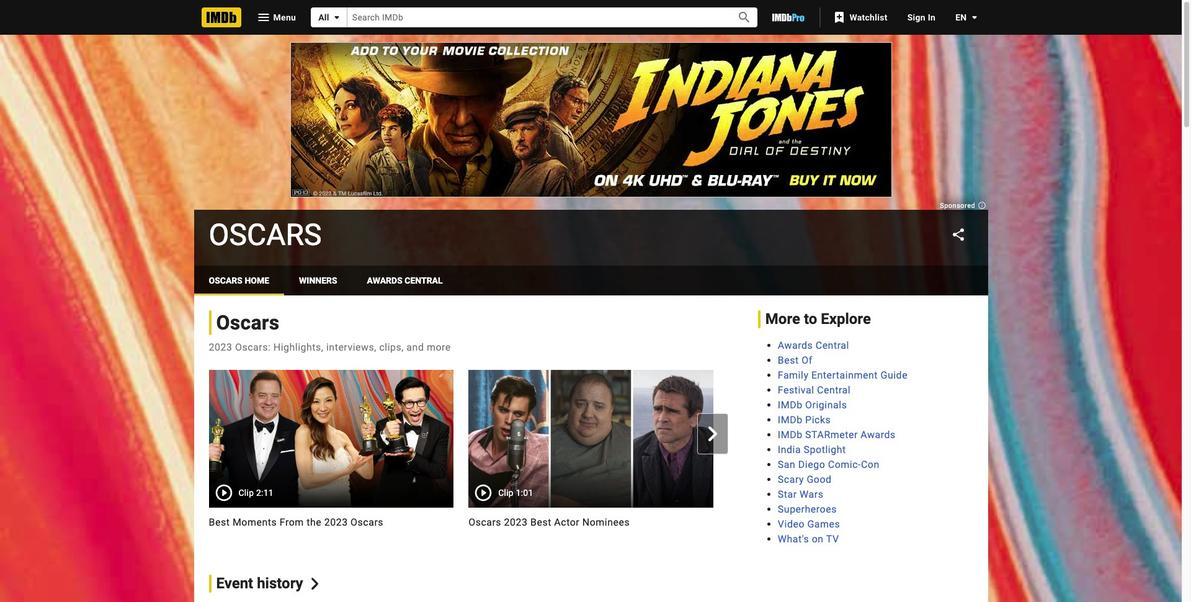 Task type: describe. For each thing, give the bounding box(es) containing it.
imdb starmeter awards link
[[778, 429, 896, 441]]

clips,
[[380, 341, 404, 353]]

arrow drop down image
[[330, 10, 344, 25]]

india spotlight link
[[778, 444, 847, 456]]

oscars home
[[209, 276, 269, 286]]

actor
[[555, 516, 580, 528]]

oscars 2023 best actor nominees image
[[469, 370, 714, 508]]

games
[[808, 518, 841, 530]]

2023 inside 'link'
[[324, 516, 348, 528]]

sign in
[[908, 12, 936, 22]]

sign
[[908, 12, 926, 22]]

comic-
[[829, 459, 862, 470]]

arrow drop down image
[[967, 10, 982, 25]]

best moments from the 2023 oscars
[[209, 516, 384, 528]]

2023 oscars: highlights, interviews, clips, and more
[[209, 341, 451, 353]]

sign in button
[[898, 6, 946, 29]]

picks
[[806, 414, 831, 426]]

menu
[[273, 12, 296, 22]]

All search field
[[311, 7, 758, 27]]

diego
[[799, 459, 826, 470]]

tab list containing oscars home
[[194, 266, 989, 295]]

best for awards central best of family entertainment guide festival central imdb originals imdb picks imdb starmeter awards india spotlight san diego comic-con scary good star wars superheroes video games what's on tv
[[778, 354, 799, 366]]

best of link
[[778, 354, 813, 366]]

originals
[[806, 399, 848, 411]]

best for oscars 2023 best actress nominees
[[791, 516, 812, 528]]

video
[[778, 518, 805, 530]]

winners link
[[284, 266, 352, 295]]

oscars:
[[235, 341, 271, 353]]

submit search image
[[737, 10, 752, 25]]

the
[[307, 516, 322, 528]]

awards central link
[[352, 266, 458, 295]]

explore
[[821, 310, 871, 328]]

clip for 2023
[[499, 488, 514, 498]]

tv
[[827, 533, 840, 545]]

star
[[778, 488, 797, 500]]

family
[[778, 369, 809, 381]]

best inside 'link'
[[209, 516, 230, 528]]

scary good link
[[778, 474, 832, 485]]

superheroes
[[778, 503, 837, 515]]

oscars 2023 best actress nominees
[[729, 516, 901, 528]]

event history
[[216, 575, 303, 592]]

3 imdb from the top
[[778, 429, 803, 441]]

group containing best moments from the 2023 oscars
[[194, 370, 974, 545]]

nominees for oscars 2023 best actor nominees
[[583, 516, 630, 528]]

clip for moments
[[239, 488, 254, 498]]

oscars 2023 best actor nominees group
[[469, 370, 714, 545]]

what's on tv link
[[778, 533, 840, 545]]

menu image
[[256, 10, 271, 25]]

2:11
[[256, 488, 274, 498]]

0 vertical spatial central
[[816, 339, 850, 351]]

san diego comic-con link
[[778, 459, 880, 470]]

to
[[804, 310, 818, 328]]

sponsored
[[941, 202, 978, 210]]

awards central link
[[778, 339, 850, 351]]

star wars link
[[778, 488, 824, 500]]

Search IMDb text field
[[348, 8, 723, 27]]

superheroes link
[[778, 503, 837, 515]]

spotlight
[[804, 444, 847, 456]]

menu button
[[246, 7, 306, 27]]

awards central best of family entertainment guide festival central imdb originals imdb picks imdb starmeter awards india spotlight san diego comic-con scary good star wars superheroes video games what's on tv
[[778, 339, 908, 545]]

san
[[778, 459, 796, 470]]

family entertainment guide link
[[778, 369, 908, 381]]

and
[[407, 341, 424, 353]]

oscars 2023 best actress nominees link
[[729, 515, 974, 530]]

1:01
[[516, 488, 534, 498]]

festival central link
[[778, 384, 851, 396]]

actress
[[814, 516, 850, 528]]

central
[[405, 276, 443, 286]]

of
[[802, 354, 813, 366]]

in
[[928, 12, 936, 22]]

all button
[[311, 7, 348, 27]]

starmeter
[[806, 429, 858, 441]]



Task type: vqa. For each thing, say whether or not it's contained in the screenshot.
the Guide
yes



Task type: locate. For each thing, give the bounding box(es) containing it.
oscars link
[[209, 217, 322, 253]]

best
[[778, 354, 799, 366], [209, 516, 230, 528], [531, 516, 552, 528], [791, 516, 812, 528]]

awards up best of link
[[778, 339, 813, 351]]

nominees for oscars 2023 best actress nominees
[[853, 516, 901, 528]]

oscars down clip 1:01
[[469, 516, 502, 528]]

none field inside all search field
[[348, 8, 723, 27]]

oscars
[[216, 311, 280, 335], [351, 516, 384, 528], [469, 516, 502, 528], [729, 516, 762, 528]]

clip 2:11
[[239, 488, 274, 498]]

0 horizontal spatial awards
[[778, 339, 813, 351]]

2 group from the left
[[729, 370, 974, 508]]

1 horizontal spatial awards
[[861, 429, 896, 441]]

1 clip from the left
[[239, 488, 254, 498]]

2023 right the
[[324, 516, 348, 528]]

what's
[[778, 533, 810, 545]]

oscars 2023 best actress nominees image
[[729, 370, 974, 508]]

en
[[956, 12, 967, 22]]

best down superheroes
[[791, 516, 812, 528]]

oscars 2023 best actor nominees
[[469, 516, 630, 528]]

awards up con
[[861, 429, 896, 441]]

scary
[[778, 474, 805, 485]]

good
[[807, 474, 832, 485]]

clip inside the clip 2:11 link
[[239, 488, 254, 498]]

on
[[812, 533, 824, 545]]

2023 down clip 1:01
[[504, 516, 528, 528]]

moments
[[233, 516, 277, 528]]

interviews,
[[326, 341, 377, 353]]

2 imdb from the top
[[778, 414, 803, 426]]

oscars up home
[[209, 217, 322, 253]]

from
[[280, 516, 304, 528]]

2023 left oscars:
[[209, 341, 232, 353]]

oscars 2023 best actor nominees link
[[469, 515, 714, 530]]

sponsored content section
[[290, 42, 987, 210]]

1 group from the left
[[194, 370, 974, 545]]

2023 inside 'oscars 2023 best actress nominees' link
[[764, 516, 788, 528]]

imdb originals link
[[778, 399, 848, 411]]

guide
[[881, 369, 908, 381]]

best inside awards central best of family entertainment guide festival central imdb originals imdb picks imdb starmeter awards india spotlight san diego comic-con scary good star wars superheroes video games what's on tv
[[778, 354, 799, 366]]

event
[[216, 575, 253, 592]]

chevron right inline image
[[706, 427, 721, 442]]

oscars home link
[[194, 266, 284, 295]]

clip 1:01 link
[[469, 370, 714, 508]]

chevron right inline image
[[309, 578, 321, 590]]

oscars for oscars 2023 best actor nominees
[[469, 516, 502, 528]]

en button
[[946, 6, 982, 29]]

clip 2:11 link
[[209, 370, 454, 508]]

0 horizontal spatial clip
[[239, 488, 254, 498]]

oscars left home
[[209, 276, 243, 286]]

oscars left video
[[729, 516, 762, 528]]

0 vertical spatial imdb
[[778, 399, 803, 411]]

clip left the 1:01
[[499, 488, 514, 498]]

nominees right 'actress' in the right of the page
[[853, 516, 901, 528]]

best moments from the 2023 oscars image
[[209, 370, 454, 508]]

best left moments
[[209, 516, 230, 528]]

watchlist button
[[826, 6, 898, 29]]

oscars 2023 best actress nominees group
[[729, 370, 974, 545]]

1 vertical spatial imdb
[[778, 414, 803, 426]]

more to explore
[[766, 310, 871, 328]]

awards
[[778, 339, 813, 351], [861, 429, 896, 441]]

watchlist image
[[833, 10, 848, 25]]

imdb down the festival on the bottom
[[778, 399, 803, 411]]

1 imdb from the top
[[778, 399, 803, 411]]

clip 1:01 group
[[469, 370, 714, 508]]

clip
[[239, 488, 254, 498], [499, 488, 514, 498]]

oscars for oscars
[[216, 311, 280, 335]]

oscars up oscars:
[[216, 311, 280, 335]]

wars
[[800, 488, 824, 500]]

best left actor
[[531, 516, 552, 528]]

clip 2:11 group
[[209, 370, 454, 508]]

2 clip from the left
[[499, 488, 514, 498]]

event history link
[[209, 575, 321, 593]]

2023 up what's
[[764, 516, 788, 528]]

best moments from the 2023 oscars group
[[209, 370, 454, 545]]

oscars right the
[[351, 516, 384, 528]]

best moments from the 2023 oscars link
[[209, 515, 454, 530]]

clip inside clip 1:01 link
[[499, 488, 514, 498]]

1 vertical spatial oscars
[[209, 276, 243, 286]]

more
[[766, 310, 801, 328]]

imdb down imdb originals link
[[778, 414, 803, 426]]

best for oscars 2023 best actor nominees
[[531, 516, 552, 528]]

india
[[778, 444, 802, 456]]

video games link
[[778, 518, 841, 530]]

central down "explore"
[[816, 339, 850, 351]]

imdb up india
[[778, 429, 803, 441]]

con
[[862, 459, 880, 470]]

1 nominees from the left
[[583, 516, 630, 528]]

watchlist
[[850, 12, 888, 22]]

entertainment
[[812, 369, 878, 381]]

0 horizontal spatial nominees
[[583, 516, 630, 528]]

None field
[[348, 8, 723, 27]]

more
[[427, 341, 451, 353]]

imdb picks link
[[778, 414, 831, 426]]

oscars for oscars
[[209, 217, 322, 253]]

winners
[[299, 276, 337, 286]]

oscars inside 'link'
[[351, 516, 384, 528]]

1 vertical spatial central
[[818, 384, 851, 396]]

group
[[194, 370, 974, 545], [729, 370, 974, 508]]

clip left 2:11
[[239, 488, 254, 498]]

0 vertical spatial oscars
[[209, 217, 322, 253]]

highlights,
[[274, 341, 324, 353]]

share on social media image
[[951, 227, 966, 242]]

festival
[[778, 384, 815, 396]]

1 oscars from the top
[[209, 217, 322, 253]]

oscars for oscars home
[[209, 276, 243, 286]]

all
[[319, 12, 330, 22]]

2023 inside oscars 2023 best actor nominees link
[[504, 516, 528, 528]]

nominees
[[583, 516, 630, 528], [853, 516, 901, 528]]

2 nominees from the left
[[853, 516, 901, 528]]

2023
[[209, 341, 232, 353], [324, 516, 348, 528], [504, 516, 528, 528], [764, 516, 788, 528]]

clip 1:01
[[499, 488, 534, 498]]

awards
[[367, 276, 403, 286]]

best up family in the right of the page
[[778, 354, 799, 366]]

home
[[245, 276, 269, 286]]

tab list
[[194, 266, 989, 295]]

2 oscars from the top
[[209, 276, 243, 286]]

central up originals
[[818, 384, 851, 396]]

1 vertical spatial awards
[[861, 429, 896, 441]]

1 horizontal spatial nominees
[[853, 516, 901, 528]]

central
[[816, 339, 850, 351], [818, 384, 851, 396]]

1 horizontal spatial clip
[[499, 488, 514, 498]]

awards central
[[367, 276, 443, 286]]

oscars
[[209, 217, 322, 253], [209, 276, 243, 286]]

2 vertical spatial imdb
[[778, 429, 803, 441]]

history
[[257, 575, 303, 592]]

imdb
[[778, 399, 803, 411], [778, 414, 803, 426], [778, 429, 803, 441]]

0 vertical spatial awards
[[778, 339, 813, 351]]

home image
[[201, 7, 241, 27]]

nominees right actor
[[583, 516, 630, 528]]

oscars for oscars 2023 best actress nominees
[[729, 516, 762, 528]]



